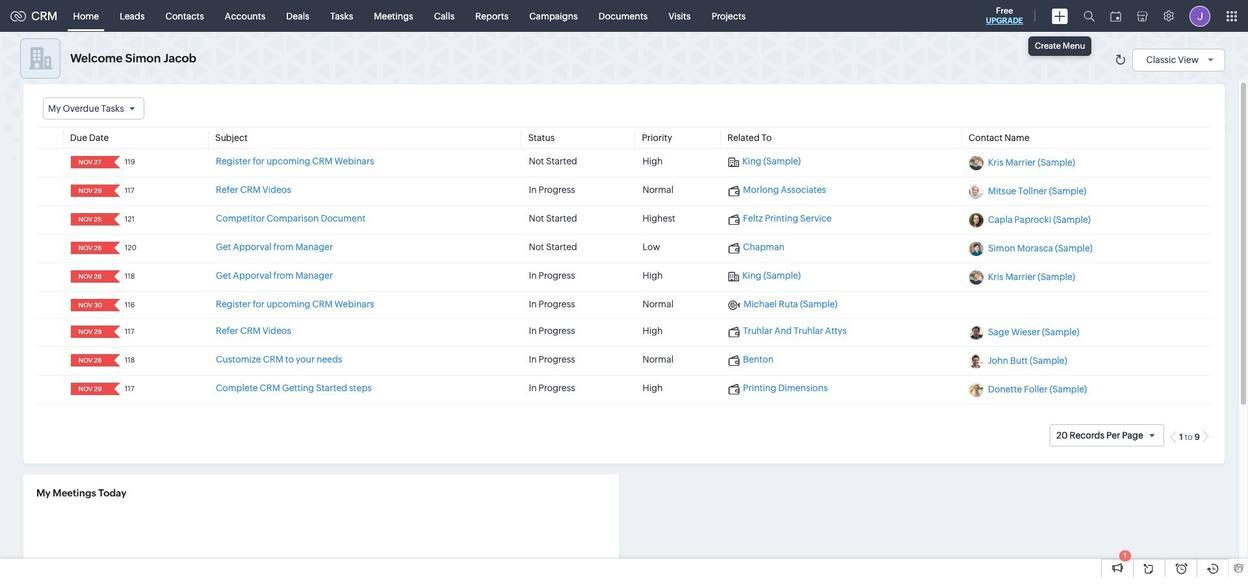 Task type: locate. For each thing, give the bounding box(es) containing it.
search image
[[1084, 10, 1095, 21]]

create menu image
[[1052, 8, 1068, 24]]

profile element
[[1182, 0, 1218, 32]]

calendar image
[[1110, 11, 1121, 21]]

search element
[[1076, 0, 1103, 32]]

None field
[[43, 98, 144, 120], [75, 156, 105, 169], [75, 185, 105, 197], [75, 213, 105, 226], [75, 242, 105, 254], [75, 271, 105, 283], [75, 299, 105, 312], [75, 326, 105, 338], [75, 354, 105, 367], [75, 383, 105, 395], [43, 98, 144, 120], [75, 156, 105, 169], [75, 185, 105, 197], [75, 213, 105, 226], [75, 242, 105, 254], [75, 271, 105, 283], [75, 299, 105, 312], [75, 326, 105, 338], [75, 354, 105, 367], [75, 383, 105, 395]]

logo image
[[10, 11, 26, 21]]



Task type: vqa. For each thing, say whether or not it's contained in the screenshot.
Contacts image
no



Task type: describe. For each thing, give the bounding box(es) containing it.
profile image
[[1190, 6, 1211, 26]]

create menu element
[[1044, 0, 1076, 32]]



